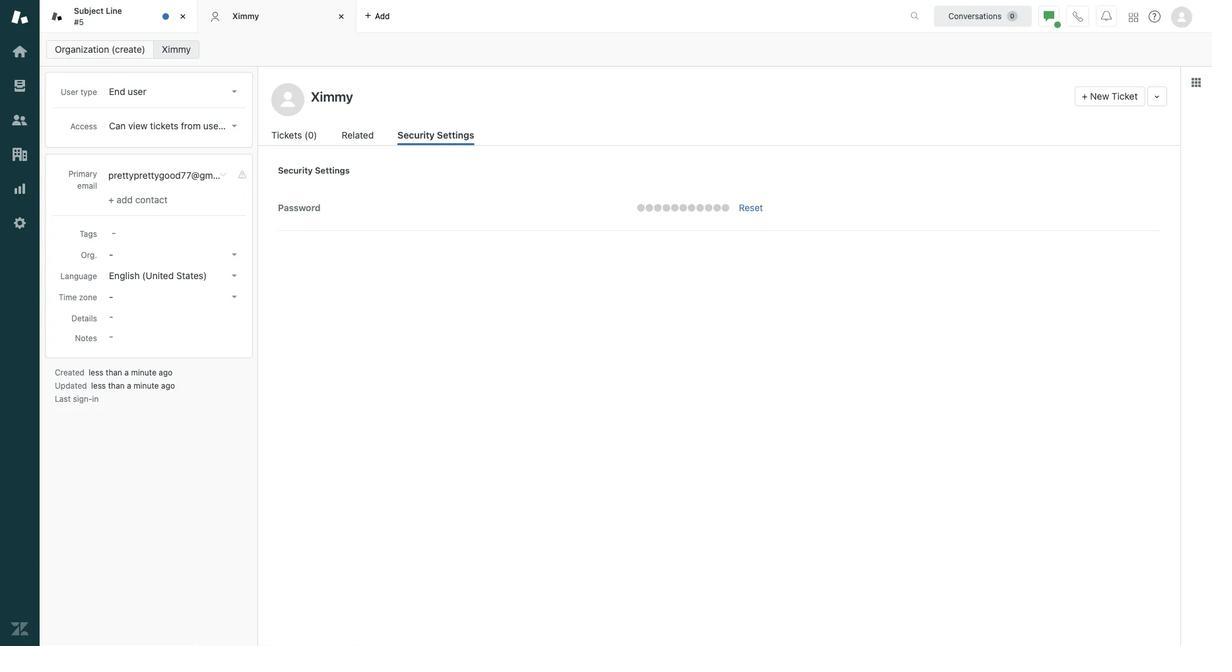 Task type: vqa. For each thing, say whether or not it's contained in the screenshot.
'AGO'
yes



Task type: locate. For each thing, give the bounding box(es) containing it.
arrow down image down english (united states) button
[[232, 296, 237, 299]]

time
[[59, 293, 77, 302]]

can view tickets from user's org.
[[109, 121, 249, 131]]

conversations
[[949, 12, 1002, 21]]

ximmy down close image
[[162, 44, 191, 55]]

1 - button from the top
[[105, 246, 242, 264]]

views image
[[11, 77, 28, 94]]

security settings
[[398, 130, 474, 141], [278, 165, 350, 175]]

conversations button
[[935, 6, 1033, 27]]

less
[[89, 368, 103, 377], [91, 381, 106, 390]]

zendesk support image
[[11, 9, 28, 26]]

arrow down image
[[232, 91, 237, 93], [232, 254, 237, 256], [232, 275, 237, 277]]

0 vertical spatial add
[[375, 12, 390, 21]]

admin image
[[11, 215, 28, 232]]

can
[[109, 121, 126, 131]]

add left contact
[[117, 195, 133, 205]]

- button for time zone
[[105, 288, 242, 307]]

tabs tab list
[[40, 0, 897, 33]]

1 vertical spatial arrow down image
[[232, 296, 237, 299]]

tab containing subject line
[[40, 0, 198, 33]]

can view tickets from user's org. button
[[105, 117, 249, 135]]

0 vertical spatial security
[[398, 130, 435, 141]]

1 vertical spatial arrow down image
[[232, 254, 237, 256]]

zendesk products image
[[1130, 13, 1139, 22]]

1 horizontal spatial security settings
[[398, 130, 474, 141]]

0 vertical spatial -
[[109, 249, 113, 260]]

arrow down image right user's in the top left of the page
[[232, 125, 237, 127]]

1 vertical spatial add
[[117, 195, 133, 205]]

ago
[[159, 368, 173, 377], [161, 381, 175, 390]]

line
[[106, 6, 122, 16]]

1 horizontal spatial ximmy
[[233, 11, 259, 21]]

a right created
[[124, 368, 129, 377]]

1 - from the top
[[109, 249, 113, 260]]

add right close icon
[[375, 12, 390, 21]]

0 vertical spatial security settings
[[398, 130, 474, 141]]

- right org.
[[109, 249, 113, 260]]

3 arrow down image from the top
[[232, 275, 237, 277]]

arrow down image right states)
[[232, 275, 237, 277]]

1 arrow down image from the top
[[232, 125, 237, 127]]

organization (create)
[[55, 44, 145, 55]]

email
[[77, 181, 97, 190]]

0 vertical spatial ximmy
[[233, 11, 259, 21]]

2 arrow down image from the top
[[232, 254, 237, 256]]

2 - from the top
[[109, 292, 113, 303]]

+ inside button
[[1083, 91, 1088, 102]]

1 arrow down image from the top
[[232, 91, 237, 93]]

security down tickets (0) link
[[278, 165, 313, 175]]

add
[[375, 12, 390, 21], [117, 195, 133, 205]]

arrow down image for -
[[232, 296, 237, 299]]

+ left contact
[[108, 195, 114, 205]]

- for org.
[[109, 249, 113, 260]]

(united
[[142, 271, 174, 281]]

get help image
[[1149, 11, 1161, 22]]

arrow down image inside can view tickets from user's org. button
[[232, 125, 237, 127]]

ximmy right close image
[[233, 11, 259, 21]]

than right updated
[[108, 381, 125, 390]]

2 arrow down image from the top
[[232, 296, 237, 299]]

arrow down image
[[232, 125, 237, 127], [232, 296, 237, 299]]

tickets
[[272, 130, 302, 141]]

tickets
[[150, 121, 178, 131]]

2 vertical spatial arrow down image
[[232, 275, 237, 277]]

1 vertical spatial security
[[278, 165, 313, 175]]

arrow down image up org.
[[232, 91, 237, 93]]

1 vertical spatial +
[[108, 195, 114, 205]]

1 vertical spatial - button
[[105, 288, 242, 307]]

minute
[[131, 368, 157, 377], [134, 381, 159, 390]]

tab
[[40, 0, 198, 33]]

tickets (0) link
[[272, 128, 320, 145]]

ximmy
[[233, 11, 259, 21], [162, 44, 191, 55]]

0 horizontal spatial ximmy
[[162, 44, 191, 55]]

- button down english (united states) button
[[105, 288, 242, 307]]

+ for + new ticket
[[1083, 91, 1088, 102]]

arrow down image inside end user button
[[232, 91, 237, 93]]

settings
[[437, 130, 474, 141], [315, 165, 350, 175]]

1 vertical spatial -
[[109, 292, 113, 303]]

subject
[[74, 6, 104, 16]]

- right zone
[[109, 292, 113, 303]]

- button
[[105, 246, 242, 264], [105, 288, 242, 307]]

+
[[1083, 91, 1088, 102], [108, 195, 114, 205]]

1 vertical spatial than
[[108, 381, 125, 390]]

arrow down image inside english (united states) button
[[232, 275, 237, 277]]

0 vertical spatial - button
[[105, 246, 242, 264]]

type
[[81, 87, 97, 96]]

0 vertical spatial +
[[1083, 91, 1088, 102]]

1 vertical spatial ximmy
[[162, 44, 191, 55]]

+ left new
[[1083, 91, 1088, 102]]

0 vertical spatial less
[[89, 368, 103, 377]]

than
[[106, 368, 122, 377], [108, 381, 125, 390]]

1 vertical spatial settings
[[315, 165, 350, 175]]

0 horizontal spatial +
[[108, 195, 114, 205]]

security right related link
[[398, 130, 435, 141]]

subject line #5
[[74, 6, 122, 26]]

+ new ticket button
[[1075, 87, 1146, 106]]

english (united states)
[[109, 271, 207, 281]]

a
[[124, 368, 129, 377], [127, 381, 131, 390]]

primary email
[[68, 169, 97, 190]]

button displays agent's chat status as online. image
[[1044, 11, 1055, 21]]

arrow down image down - field
[[232, 254, 237, 256]]

secondary element
[[40, 36, 1213, 63]]

1 horizontal spatial settings
[[437, 130, 474, 141]]

organization
[[55, 44, 109, 55]]

- button for org.
[[105, 246, 242, 264]]

user
[[61, 87, 78, 96]]

arrow down image for can view tickets from user's org.
[[232, 125, 237, 127]]

end user button
[[105, 83, 242, 101]]

contact
[[135, 195, 168, 205]]

None text field
[[307, 87, 1070, 106]]

-
[[109, 249, 113, 260], [109, 292, 113, 303]]

a right updated
[[127, 381, 131, 390]]

1 vertical spatial less
[[91, 381, 106, 390]]

0 vertical spatial arrow down image
[[232, 125, 237, 127]]

end
[[109, 86, 125, 97]]

add button
[[357, 0, 398, 32]]

arrow down image inside - button
[[232, 296, 237, 299]]

arrow down image for user
[[232, 91, 237, 93]]

ximmy link
[[153, 40, 199, 59]]

1 horizontal spatial security
[[398, 130, 435, 141]]

0 horizontal spatial security settings
[[278, 165, 350, 175]]

security
[[398, 130, 435, 141], [278, 165, 313, 175]]

1 horizontal spatial add
[[375, 12, 390, 21]]

2 - button from the top
[[105, 288, 242, 307]]

0 vertical spatial arrow down image
[[232, 91, 237, 93]]

ximmy inside tab
[[233, 11, 259, 21]]

0 vertical spatial than
[[106, 368, 122, 377]]

than right created
[[106, 368, 122, 377]]

apps image
[[1192, 77, 1202, 88]]

(create)
[[112, 44, 145, 55]]

customers image
[[11, 112, 28, 129]]

zone
[[79, 293, 97, 302]]

(0)
[[305, 130, 317, 141]]

- button up english (united states) button
[[105, 246, 242, 264]]

1 horizontal spatial +
[[1083, 91, 1088, 102]]



Task type: describe. For each thing, give the bounding box(es) containing it.
1 vertical spatial security settings
[[278, 165, 350, 175]]

password
[[278, 202, 321, 213]]

1 vertical spatial minute
[[134, 381, 159, 390]]

updated
[[55, 381, 87, 390]]

language
[[60, 272, 97, 281]]

view
[[128, 121, 148, 131]]

end user
[[109, 86, 146, 97]]

primary
[[68, 169, 97, 178]]

organizations image
[[11, 146, 28, 163]]

close image
[[176, 10, 190, 23]]

tags
[[80, 229, 97, 238]]

english (united states) button
[[105, 267, 242, 285]]

user
[[128, 86, 146, 97]]

english
[[109, 271, 140, 281]]

sign-
[[73, 394, 92, 404]]

notes
[[75, 334, 97, 343]]

in
[[92, 394, 99, 404]]

add inside dropdown button
[[375, 12, 390, 21]]

states)
[[176, 271, 207, 281]]

tickets (0)
[[272, 130, 317, 141]]

1 vertical spatial a
[[127, 381, 131, 390]]

reset link
[[739, 202, 764, 213]]

get started image
[[11, 43, 28, 60]]

from
[[181, 121, 201, 131]]

user's
[[203, 121, 229, 131]]

org.
[[232, 121, 249, 131]]

0 vertical spatial minute
[[131, 368, 157, 377]]

user type
[[61, 87, 97, 96]]

close image
[[335, 10, 348, 23]]

created less than a minute ago updated less than a minute ago last sign-in
[[55, 368, 175, 404]]

new
[[1091, 91, 1110, 102]]

related
[[342, 130, 374, 141]]

0 horizontal spatial add
[[117, 195, 133, 205]]

related link
[[342, 128, 376, 145]]

created
[[55, 368, 85, 377]]

●●●●●●●●●●●
[[637, 202, 730, 213]]

ximmy tab
[[198, 0, 357, 33]]

- for time zone
[[109, 292, 113, 303]]

details
[[71, 314, 97, 323]]

- field
[[106, 225, 242, 240]]

#5
[[74, 17, 84, 26]]

zendesk image
[[11, 621, 28, 638]]

reset
[[739, 202, 764, 213]]

org.
[[81, 250, 97, 260]]

●●●●●●●●●●● reset
[[637, 202, 764, 213]]

0 vertical spatial settings
[[437, 130, 474, 141]]

ticket
[[1112, 91, 1139, 102]]

arrow down image inside - button
[[232, 254, 237, 256]]

0 horizontal spatial security
[[278, 165, 313, 175]]

0 vertical spatial a
[[124, 368, 129, 377]]

ximmy inside secondary element
[[162, 44, 191, 55]]

reporting image
[[11, 180, 28, 198]]

+ add contact
[[108, 195, 168, 205]]

arrow down image for (united
[[232, 275, 237, 277]]

main element
[[0, 0, 40, 647]]

security settings link
[[398, 128, 474, 145]]

prettyprettygood77@gmail.com
[[108, 170, 243, 181]]

last
[[55, 394, 71, 404]]

organization (create) button
[[46, 40, 154, 59]]

access
[[70, 122, 97, 131]]

notifications image
[[1102, 11, 1112, 21]]

+ for + add contact
[[108, 195, 114, 205]]

1 vertical spatial ago
[[161, 381, 175, 390]]

time zone
[[59, 293, 97, 302]]

+ new ticket
[[1083, 91, 1139, 102]]

0 vertical spatial ago
[[159, 368, 173, 377]]

0 horizontal spatial settings
[[315, 165, 350, 175]]



